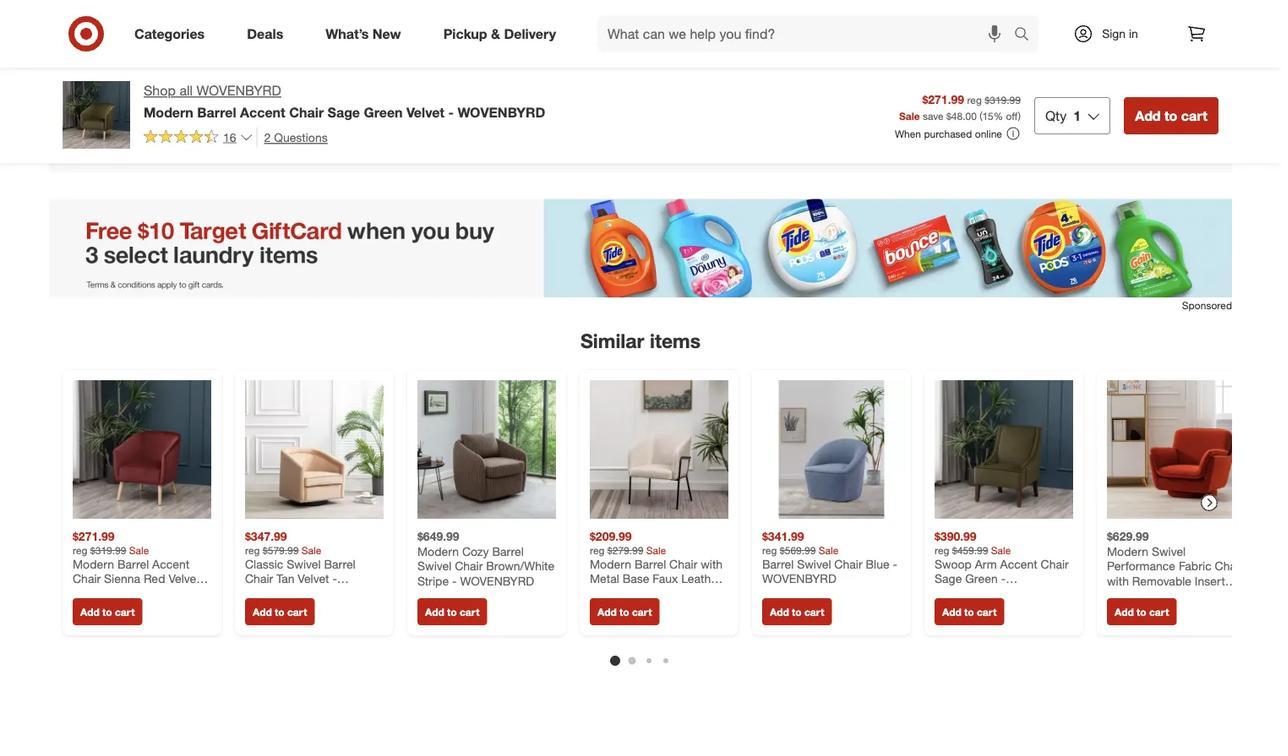 Task type: locate. For each thing, give the bounding box(es) containing it.
0 horizontal spatial green
[[364, 104, 403, 120]]

all right "shop"
[[180, 82, 193, 99]]

chair left tan
[[245, 572, 273, 586]]

( right questions
[[252, 66, 255, 83]]

what's new
[[326, 25, 401, 42]]

to
[[1165, 107, 1178, 124], [102, 606, 112, 618], [275, 606, 285, 618], [447, 606, 457, 618], [620, 606, 629, 618], [792, 606, 802, 618], [964, 606, 974, 618], [1137, 606, 1147, 618]]

ask
[[302, 66, 326, 83]]

1 vertical spatial )
[[1018, 109, 1021, 122]]

2
[[255, 66, 263, 83], [264, 130, 271, 144]]

tan
[[276, 572, 295, 586]]

add down swoop on the bottom right
[[942, 606, 962, 618]]

swivel up removable
[[1152, 544, 1186, 559]]

0 vertical spatial (
[[252, 66, 255, 83]]

all right see
[[172, 66, 185, 83]]

1 horizontal spatial green
[[965, 572, 998, 586]]

reg inside $271.99 reg $319.99 sale save $ 48.00 ( 15 % off )
[[967, 93, 982, 106]]

0 horizontal spatial 2
[[255, 66, 263, 83]]

( right 48.00
[[980, 109, 982, 122]]

sale up red
[[129, 544, 149, 557]]

0 horizontal spatial velvet
[[169, 572, 200, 586]]

cart for $341.99 reg $569.99 sale barrel swivel chair blue - wovenbyrd
[[805, 606, 824, 618]]

sale inside $209.99 reg $279.99 sale
[[646, 544, 666, 557]]

shop all wovenbyrd modern barrel accent chair sage green velvet - wovenbyrd
[[144, 82, 546, 120]]

swivel inside $341.99 reg $569.99 sale barrel swivel chair blue - wovenbyrd
[[797, 557, 831, 572]]

- right stripe
[[452, 574, 457, 588]]

- right the boucle
[[1175, 588, 1179, 603]]

chair left sienna
[[73, 572, 101, 586]]

to for $390.99 reg $459.99 sale swoop arm accent chair sage green - wovenbyrd
[[964, 606, 974, 618]]

add down rust at the right bottom of the page
[[1115, 606, 1134, 618]]

add down $279.99
[[598, 606, 617, 618]]

1 horizontal spatial $271.99
[[922, 92, 964, 106]]

1 vertical spatial (
[[980, 109, 982, 122]]

green down question
[[364, 104, 403, 120]]

velvet for sage
[[407, 104, 445, 120]]

add right 1
[[1135, 107, 1161, 124]]

question
[[342, 66, 397, 83]]

sign in link
[[1059, 15, 1165, 52]]

0 horizontal spatial $271.99
[[73, 529, 115, 544]]

sale
[[899, 109, 920, 122], [129, 544, 149, 557], [302, 544, 321, 557], [646, 544, 666, 557], [819, 544, 839, 557], [991, 544, 1011, 557]]

accent inside shop all wovenbyrd modern barrel accent chair sage green velvet - wovenbyrd
[[240, 104, 285, 120]]

chair right fabric
[[1215, 559, 1243, 574]]

barrel inside $649.99 modern cozy barrel swivel chair brown/white stripe - wovenbyrd
[[492, 544, 524, 559]]

wovenbyrd
[[197, 82, 281, 99], [458, 104, 546, 120], [762, 572, 837, 586], [460, 574, 534, 588], [73, 586, 147, 601], [245, 586, 319, 601], [935, 586, 1009, 601], [1107, 603, 1181, 618]]

add to cart button for $390.99 reg $459.99 sale swoop arm accent chair sage green - wovenbyrd
[[935, 599, 1004, 626]]

with
[[1107, 574, 1129, 588]]

advertisement region
[[49, 199, 1232, 298]]

reg inside $341.99 reg $569.99 sale barrel swivel chair blue - wovenbyrd
[[762, 544, 777, 557]]

- right red
[[203, 572, 208, 586]]

swivel
[[1152, 544, 1186, 559], [287, 557, 321, 572], [797, 557, 831, 572], [418, 559, 452, 574]]

cart for $347.99 reg $579.99 sale classic swivel barrel chair tan velvet - wovenbyrd
[[287, 606, 307, 618]]

sign in
[[1102, 26, 1138, 41]]

sage down $459.99
[[935, 572, 962, 586]]

add to cart for $271.99 reg $319.99 sale modern barrel accent chair sienna red velvet - wovenbyrd
[[80, 606, 135, 618]]

accent
[[240, 104, 285, 120], [152, 557, 190, 572], [1000, 557, 1038, 572]]

( inside $271.99 reg $319.99 sale save $ 48.00 ( 15 % off )
[[980, 109, 982, 122]]

$629.99 modern swivel performance fabric chair with removable insert rust boucle - wovenbyrd
[[1107, 529, 1243, 618]]

1 horizontal spatial velvet
[[298, 572, 329, 586]]

sale inside $271.99 reg $319.99 sale save $ 48.00 ( 15 % off )
[[899, 109, 920, 122]]

barrel
[[197, 104, 236, 120], [492, 544, 524, 559], [117, 557, 149, 572], [324, 557, 356, 572], [762, 557, 794, 572]]

in
[[1129, 26, 1138, 41]]

2 right questions
[[255, 66, 263, 83]]

1 horizontal spatial (
[[980, 109, 982, 122]]

reg for barrel
[[762, 544, 777, 557]]

reg inside $209.99 reg $279.99 sale
[[590, 544, 605, 557]]

green down $459.99
[[965, 572, 998, 586]]

sale up when
[[899, 109, 920, 122]]

sale inside $347.99 reg $579.99 sale classic swivel barrel chair tan velvet - wovenbyrd
[[302, 544, 321, 557]]

add to cart for $649.99 modern cozy barrel swivel chair brown/white stripe - wovenbyrd
[[425, 606, 480, 618]]

sale for modern
[[129, 544, 149, 557]]

add to cart button for $629.99 modern swivel performance fabric chair with removable insert rust boucle - wovenbyrd
[[1107, 599, 1177, 626]]

accent right sienna
[[152, 557, 190, 572]]

)
[[263, 66, 267, 83], [1018, 109, 1021, 122]]

sale right $279.99
[[646, 544, 666, 557]]

green inside $390.99 reg $459.99 sale swoop arm accent chair sage green - wovenbyrd
[[965, 572, 998, 586]]

green
[[364, 104, 403, 120], [965, 572, 998, 586]]

chair right arm
[[1041, 557, 1069, 572]]

16
[[223, 130, 236, 144]]

2 questions
[[264, 130, 328, 144]]

cart
[[1181, 107, 1208, 124], [115, 606, 135, 618], [287, 606, 307, 618], [460, 606, 480, 618], [632, 606, 652, 618], [805, 606, 824, 618], [977, 606, 997, 618], [1149, 606, 1169, 618]]

1 vertical spatial $319.99
[[90, 544, 126, 557]]

wovenbyrd inside $390.99 reg $459.99 sale swoop arm accent chair sage green - wovenbyrd
[[935, 586, 1009, 601]]

reg inside '$271.99 reg $319.99 sale modern barrel accent chair sienna red velvet - wovenbyrd'
[[73, 544, 87, 557]]

What can we help you find? suggestions appear below search field
[[598, 15, 1018, 52]]

$271.99 inside '$271.99 reg $319.99 sale modern barrel accent chair sienna red velvet - wovenbyrd'
[[73, 529, 115, 544]]

online
[[975, 127, 1002, 140]]

$209.99 reg $279.99 sale
[[590, 529, 666, 557]]

chair inside $347.99 reg $579.99 sale classic swivel barrel chair tan velvet - wovenbyrd
[[245, 572, 273, 586]]

accent for $271.99
[[152, 557, 190, 572]]

1 horizontal spatial accent
[[240, 104, 285, 120]]

2 horizontal spatial accent
[[1000, 557, 1038, 572]]

chair up questions
[[289, 104, 324, 120]]

sale for swoop
[[991, 544, 1011, 557]]

$271.99
[[922, 92, 964, 106], [73, 529, 115, 544]]

performance
[[1107, 559, 1176, 574]]

sponsored
[[1182, 299, 1232, 311]]

$271.99 for save
[[922, 92, 964, 106]]

deals link
[[233, 15, 304, 52]]

sale inside $390.99 reg $459.99 sale swoop arm accent chair sage green - wovenbyrd
[[991, 544, 1011, 557]]

all for see
[[172, 66, 185, 83]]

$319.99 inside $271.99 reg $319.99 sale save $ 48.00 ( 15 % off )
[[985, 93, 1021, 106]]

- right arm
[[1001, 572, 1006, 586]]

- inside "$629.99 modern swivel performance fabric chair with removable insert rust boucle - wovenbyrd"
[[1175, 588, 1179, 603]]

1
[[1074, 107, 1081, 124]]

velvet for chair
[[298, 572, 329, 586]]

modern up stripe
[[418, 544, 459, 559]]

48.00
[[952, 109, 977, 122]]

reg for modern
[[73, 544, 87, 557]]

brown/white
[[486, 559, 555, 574]]

$279.99
[[608, 544, 644, 557]]

sale right $569.99
[[819, 544, 839, 557]]

purchased
[[924, 127, 972, 140]]

%
[[994, 109, 1003, 122]]

swivel down $341.99
[[797, 557, 831, 572]]

$390.99
[[935, 529, 977, 544]]

$319.99 up sienna
[[90, 544, 126, 557]]

swivel down $649.99
[[418, 559, 452, 574]]

cart for $271.99 reg $319.99 sale modern barrel accent chair sienna red velvet - wovenbyrd
[[115, 606, 135, 618]]

2 left questions
[[264, 130, 271, 144]]

0 vertical spatial $271.99
[[922, 92, 964, 106]]

accent for $390.99
[[1000, 557, 1038, 572]]

accent inside '$271.99 reg $319.99 sale modern barrel accent chair sienna red velvet - wovenbyrd'
[[152, 557, 190, 572]]

(
[[252, 66, 255, 83], [980, 109, 982, 122]]

$629.99
[[1107, 529, 1149, 544]]

- inside $649.99 modern cozy barrel swivel chair brown/white stripe - wovenbyrd
[[452, 574, 457, 588]]

swivel right classic
[[287, 557, 321, 572]]

a
[[330, 66, 338, 83]]

all inside shop all wovenbyrd modern barrel accent chair sage green velvet - wovenbyrd
[[180, 82, 193, 99]]

chair
[[289, 104, 324, 120], [835, 557, 863, 572], [1041, 557, 1069, 572], [455, 559, 483, 574], [1215, 559, 1243, 574], [73, 572, 101, 586], [245, 572, 273, 586]]

1 vertical spatial 2
[[264, 130, 271, 144]]

sale right $459.99
[[991, 544, 1011, 557]]

new
[[373, 25, 401, 42]]

$271.99 inside $271.99 reg $319.99 sale save $ 48.00 ( 15 % off )
[[922, 92, 964, 106]]

) right %
[[1018, 109, 1021, 122]]

$271.99 reg $319.99 sale save $ 48.00 ( 15 % off )
[[899, 92, 1021, 122]]

- right tan
[[332, 572, 337, 586]]

$319.99 up %
[[985, 93, 1021, 106]]

1 horizontal spatial sage
[[935, 572, 962, 586]]

- down pickup
[[448, 104, 454, 120]]

0 vertical spatial 2
[[255, 66, 263, 83]]

chair inside $390.99 reg $459.99 sale swoop arm accent chair sage green - wovenbyrd
[[1041, 557, 1069, 572]]

2 horizontal spatial velvet
[[407, 104, 445, 120]]

sale inside $341.99 reg $569.99 sale barrel swivel chair blue - wovenbyrd
[[819, 544, 839, 557]]

to for $649.99 modern cozy barrel swivel chair brown/white stripe - wovenbyrd
[[447, 606, 457, 618]]

$271.99 for modern
[[73, 529, 115, 544]]

modern left red
[[73, 557, 114, 572]]

modern down "shop"
[[144, 104, 193, 120]]

- right blue
[[893, 557, 898, 572]]

classic swivel barrel chair tan velvet - wovenbyrd image
[[245, 381, 384, 519]]

sale inside '$271.99 reg $319.99 sale modern barrel accent chair sienna red velvet - wovenbyrd'
[[129, 544, 149, 557]]

reg inside $390.99 reg $459.99 sale swoop arm accent chair sage green - wovenbyrd
[[935, 544, 950, 557]]

velvet inside shop all wovenbyrd modern barrel accent chair sage green velvet - wovenbyrd
[[407, 104, 445, 120]]

delivery
[[504, 25, 556, 42]]

$569.99
[[780, 544, 816, 557]]

qty 1
[[1045, 107, 1081, 124]]

swivel inside $347.99 reg $579.99 sale classic swivel barrel chair tan velvet - wovenbyrd
[[287, 557, 321, 572]]

categories
[[134, 25, 205, 42]]

$319.99
[[985, 93, 1021, 106], [90, 544, 126, 557]]

1 vertical spatial green
[[965, 572, 998, 586]]

accent inside $390.99 reg $459.99 sale swoop arm accent chair sage green - wovenbyrd
[[1000, 557, 1038, 572]]

$319.99 inside '$271.99 reg $319.99 sale modern barrel accent chair sienna red velvet - wovenbyrd'
[[90, 544, 126, 557]]

cart for $390.99 reg $459.99 sale swoop arm accent chair sage green - wovenbyrd
[[977, 606, 997, 618]]

classic
[[245, 557, 283, 572]]

1 vertical spatial sage
[[935, 572, 962, 586]]

1 vertical spatial $271.99
[[73, 529, 115, 544]]

reg
[[967, 93, 982, 106], [73, 544, 87, 557], [245, 544, 260, 557], [590, 544, 605, 557], [762, 544, 777, 557], [935, 544, 950, 557]]

1 horizontal spatial )
[[1018, 109, 1021, 122]]

$319.99 for sienna
[[90, 544, 126, 557]]

add down stripe
[[425, 606, 444, 618]]

to for $347.99 reg $579.99 sale classic swivel barrel chair tan velvet - wovenbyrd
[[275, 606, 285, 618]]

modern
[[144, 104, 193, 120], [418, 544, 459, 559], [1107, 544, 1149, 559], [73, 557, 114, 572]]

0 vertical spatial $319.99
[[985, 93, 1021, 106]]

barrel swivel chair blue - wovenbyrd image
[[762, 381, 901, 519]]

0 vertical spatial green
[[364, 104, 403, 120]]

sale right $579.99
[[302, 544, 321, 557]]

see
[[145, 66, 168, 83]]

accent up 2 questions link
[[240, 104, 285, 120]]

) down deals
[[263, 66, 267, 83]]

$271.99 up sienna
[[73, 529, 115, 544]]

when purchased online
[[895, 127, 1002, 140]]

add to cart
[[1135, 107, 1208, 124], [80, 606, 135, 618], [253, 606, 307, 618], [425, 606, 480, 618], [598, 606, 652, 618], [770, 606, 824, 618], [942, 606, 997, 618], [1115, 606, 1169, 618]]

1 horizontal spatial $319.99
[[985, 93, 1021, 106]]

sale for barrel
[[819, 544, 839, 557]]

cozy
[[462, 544, 489, 559]]

chair right stripe
[[455, 559, 483, 574]]

add
[[1135, 107, 1161, 124], [80, 606, 100, 618], [253, 606, 272, 618], [425, 606, 444, 618], [598, 606, 617, 618], [770, 606, 789, 618], [942, 606, 962, 618], [1115, 606, 1134, 618]]

- inside $390.99 reg $459.99 sale swoop arm accent chair sage green - wovenbyrd
[[1001, 572, 1006, 586]]

all
[[172, 66, 185, 83], [180, 82, 193, 99]]

modern up with
[[1107, 544, 1149, 559]]

sage down ask a question button
[[328, 104, 360, 120]]

0 horizontal spatial sage
[[328, 104, 360, 120]]

all for shop
[[180, 82, 193, 99]]

wovenbyrd inside "$629.99 modern swivel performance fabric chair with removable insert rust boucle - wovenbyrd"
[[1107, 603, 1181, 618]]

accent right arm
[[1000, 557, 1038, 572]]

sage
[[328, 104, 360, 120], [935, 572, 962, 586]]

add to cart button
[[1124, 97, 1219, 134], [73, 599, 142, 626], [245, 599, 315, 626], [418, 599, 487, 626], [590, 599, 660, 626], [762, 599, 832, 626], [935, 599, 1004, 626], [1107, 599, 1177, 626]]

add for $649.99 modern cozy barrel swivel chair brown/white stripe - wovenbyrd
[[425, 606, 444, 618]]

0 horizontal spatial )
[[263, 66, 267, 83]]

$271.99 reg $319.99 sale modern barrel accent chair sienna red velvet - wovenbyrd
[[73, 529, 208, 601]]

0 horizontal spatial accent
[[152, 557, 190, 572]]

reg inside $347.99 reg $579.99 sale classic swivel barrel chair tan velvet - wovenbyrd
[[245, 544, 260, 557]]

$319.99 for 15
[[985, 93, 1021, 106]]

velvet inside $347.99 reg $579.99 sale classic swivel barrel chair tan velvet - wovenbyrd
[[298, 572, 329, 586]]

green inside shop all wovenbyrd modern barrel accent chair sage green velvet - wovenbyrd
[[364, 104, 403, 120]]

chair left blue
[[835, 557, 863, 572]]

cart for $629.99 modern swivel performance fabric chair with removable insert rust boucle - wovenbyrd
[[1149, 606, 1169, 618]]

pickup
[[443, 25, 487, 42]]

add down $569.99
[[770, 606, 789, 618]]

0 vertical spatial sage
[[328, 104, 360, 120]]

$341.99
[[762, 529, 804, 544]]

add for $347.99 reg $579.99 sale classic swivel barrel chair tan velvet - wovenbyrd
[[253, 606, 272, 618]]

swivel inside $649.99 modern cozy barrel swivel chair brown/white stripe - wovenbyrd
[[418, 559, 452, 574]]

add to cart for $347.99 reg $579.99 sale classic swivel barrel chair tan velvet - wovenbyrd
[[253, 606, 307, 618]]

add down classic
[[253, 606, 272, 618]]

0 horizontal spatial $319.99
[[90, 544, 126, 557]]

add down '$271.99 reg $319.99 sale modern barrel accent chair sienna red velvet - wovenbyrd'
[[80, 606, 100, 618]]

modern barrel chair with metal base faux leather distressed tan faux leather - wovenbyrd image
[[590, 381, 729, 519]]

$271.99 up $
[[922, 92, 964, 106]]

arm
[[975, 557, 997, 572]]



Task type: vqa. For each thing, say whether or not it's contained in the screenshot.


Task type: describe. For each thing, give the bounding box(es) containing it.
$347.99 reg $579.99 sale classic swivel barrel chair tan velvet - wovenbyrd
[[245, 529, 356, 601]]

sage inside shop all wovenbyrd modern barrel accent chair sage green velvet - wovenbyrd
[[328, 104, 360, 120]]

off
[[1006, 109, 1018, 122]]

reg for save
[[967, 93, 982, 106]]

deals
[[247, 25, 283, 42]]

qty
[[1045, 107, 1067, 124]]

16 link
[[144, 127, 253, 148]]

wovenbyrd inside '$271.99 reg $319.99 sale modern barrel accent chair sienna red velvet - wovenbyrd'
[[73, 586, 147, 601]]

red
[[144, 572, 165, 586]]

chair inside shop all wovenbyrd modern barrel accent chair sage green velvet - wovenbyrd
[[289, 104, 324, 120]]

chair inside "$629.99 modern swivel performance fabric chair with removable insert rust boucle - wovenbyrd"
[[1215, 559, 1243, 574]]

search
[[1007, 27, 1047, 44]]

what's
[[326, 25, 369, 42]]

cart for $649.99 modern cozy barrel swivel chair brown/white stripe - wovenbyrd
[[460, 606, 480, 618]]

categories link
[[120, 15, 226, 52]]

add to cart button for $341.99 reg $569.99 sale barrel swivel chair blue - wovenbyrd
[[762, 599, 832, 626]]

pickup & delivery link
[[429, 15, 577, 52]]

sale for save
[[899, 109, 920, 122]]

) inside $271.99 reg $319.99 sale save $ 48.00 ( 15 % off )
[[1018, 109, 1021, 122]]

similar items region
[[49, 199, 1256, 730]]

2 questions link
[[257, 127, 328, 147]]

add for $341.99 reg $569.99 sale barrel swivel chair blue - wovenbyrd
[[770, 606, 789, 618]]

add for $629.99 modern swivel performance fabric chair with removable insert rust boucle - wovenbyrd
[[1115, 606, 1134, 618]]

shop
[[144, 82, 176, 99]]

reg for classic
[[245, 544, 260, 557]]

wovenbyrd inside $649.99 modern cozy barrel swivel chair brown/white stripe - wovenbyrd
[[460, 574, 534, 588]]

chair inside '$271.99 reg $319.99 sale modern barrel accent chair sienna red velvet - wovenbyrd'
[[73, 572, 101, 586]]

add to cart button for $271.99 reg $319.99 sale modern barrel accent chair sienna red velvet - wovenbyrd
[[73, 599, 142, 626]]

&
[[491, 25, 500, 42]]

blue
[[866, 557, 890, 572]]

0 vertical spatial )
[[263, 66, 267, 83]]

similar items
[[581, 329, 701, 353]]

barrel inside $341.99 reg $569.99 sale barrel swivel chair blue - wovenbyrd
[[762, 557, 794, 572]]

when
[[895, 127, 921, 140]]

modern inside $649.99 modern cozy barrel swivel chair brown/white stripe - wovenbyrd
[[418, 544, 459, 559]]

insert
[[1195, 574, 1225, 588]]

$649.99
[[418, 529, 459, 544]]

fabric
[[1179, 559, 1212, 574]]

modern cozy barrel swivel chair brown/white stripe - wovenbyrd image
[[418, 381, 556, 519]]

$649.99 modern cozy barrel swivel chair brown/white stripe - wovenbyrd
[[418, 529, 555, 588]]

to for $341.99 reg $569.99 sale barrel swivel chair blue - wovenbyrd
[[792, 606, 802, 618]]

questions
[[274, 130, 328, 144]]

stripe
[[418, 574, 449, 588]]

swoop
[[935, 557, 972, 572]]

$209.99
[[590, 529, 632, 544]]

$347.99
[[245, 529, 287, 544]]

items
[[650, 329, 701, 353]]

add to cart for $629.99 modern swivel performance fabric chair with removable insert rust boucle - wovenbyrd
[[1115, 606, 1169, 618]]

wovenbyrd inside $347.99 reg $579.99 sale classic swivel barrel chair tan velvet - wovenbyrd
[[245, 586, 319, 601]]

see all questions ( 2 )
[[145, 66, 267, 83]]

modern swivel performance fabric chair with removable insert rust boucle - wovenbyrd image
[[1107, 381, 1246, 519]]

- inside shop all wovenbyrd modern barrel accent chair sage green velvet - wovenbyrd
[[448, 104, 454, 120]]

add for $271.99 reg $319.99 sale modern barrel accent chair sienna red velvet - wovenbyrd
[[80, 606, 100, 618]]

ask a question button
[[291, 56, 408, 93]]

removable
[[1132, 574, 1192, 588]]

to for $629.99 modern swivel performance fabric chair with removable insert rust boucle - wovenbyrd
[[1137, 606, 1147, 618]]

sale for classic
[[302, 544, 321, 557]]

chair inside $341.99 reg $569.99 sale barrel swivel chair blue - wovenbyrd
[[835, 557, 863, 572]]

modern inside "$629.99 modern swivel performance fabric chair with removable insert rust boucle - wovenbyrd"
[[1107, 544, 1149, 559]]

0 horizontal spatial (
[[252, 66, 255, 83]]

reg for swoop
[[935, 544, 950, 557]]

save
[[923, 109, 944, 122]]

$390.99 reg $459.99 sale swoop arm accent chair sage green - wovenbyrd
[[935, 529, 1069, 601]]

add to cart button for $649.99 modern cozy barrel swivel chair brown/white stripe - wovenbyrd
[[418, 599, 487, 626]]

chair inside $649.99 modern cozy barrel swivel chair brown/white stripe - wovenbyrd
[[455, 559, 483, 574]]

1 horizontal spatial 2
[[264, 130, 271, 144]]

add to cart for $390.99 reg $459.99 sale swoop arm accent chair sage green - wovenbyrd
[[942, 606, 997, 618]]

questions
[[189, 66, 248, 83]]

swoop arm accent chair sage green - wovenbyrd image
[[935, 381, 1073, 519]]

ask a question
[[302, 66, 397, 83]]

15
[[982, 109, 994, 122]]

modern inside '$271.99 reg $319.99 sale modern barrel accent chair sienna red velvet - wovenbyrd'
[[73, 557, 114, 572]]

modern barrel accent chair sienna red velvet - wovenbyrd image
[[73, 381, 211, 519]]

barrel inside $347.99 reg $579.99 sale classic swivel barrel chair tan velvet - wovenbyrd
[[324, 557, 356, 572]]

- inside $341.99 reg $569.99 sale barrel swivel chair blue - wovenbyrd
[[893, 557, 898, 572]]

$
[[947, 109, 952, 122]]

what's new link
[[311, 15, 422, 52]]

rust
[[1107, 588, 1131, 603]]

barrel inside '$271.99 reg $319.99 sale modern barrel accent chair sienna red velvet - wovenbyrd'
[[117, 557, 149, 572]]

similar
[[581, 329, 645, 353]]

boucle
[[1135, 588, 1172, 603]]

to for $271.99 reg $319.99 sale modern barrel accent chair sienna red velvet - wovenbyrd
[[102, 606, 112, 618]]

sienna
[[104, 572, 140, 586]]

image of modern barrel accent chair sage green velvet - wovenbyrd image
[[63, 81, 130, 149]]

add to cart for $341.99 reg $569.99 sale barrel swivel chair blue - wovenbyrd
[[770, 606, 824, 618]]

$341.99 reg $569.99 sale barrel swivel chair blue - wovenbyrd
[[762, 529, 898, 586]]

- inside '$271.99 reg $319.99 sale modern barrel accent chair sienna red velvet - wovenbyrd'
[[203, 572, 208, 586]]

$459.99
[[952, 544, 988, 557]]

$579.99
[[263, 544, 299, 557]]

sign
[[1102, 26, 1126, 41]]

barrel inside shop all wovenbyrd modern barrel accent chair sage green velvet - wovenbyrd
[[197, 104, 236, 120]]

add for $390.99 reg $459.99 sale swoop arm accent chair sage green - wovenbyrd
[[942, 606, 962, 618]]

- inside $347.99 reg $579.99 sale classic swivel barrel chair tan velvet - wovenbyrd
[[332, 572, 337, 586]]

add to cart button for $347.99 reg $579.99 sale classic swivel barrel chair tan velvet - wovenbyrd
[[245, 599, 315, 626]]

sage inside $390.99 reg $459.99 sale swoop arm accent chair sage green - wovenbyrd
[[935, 572, 962, 586]]

wovenbyrd inside $341.99 reg $569.99 sale barrel swivel chair blue - wovenbyrd
[[762, 572, 837, 586]]

pickup & delivery
[[443, 25, 556, 42]]

swivel inside "$629.99 modern swivel performance fabric chair with removable insert rust boucle - wovenbyrd"
[[1152, 544, 1186, 559]]

velvet inside '$271.99 reg $319.99 sale modern barrel accent chair sienna red velvet - wovenbyrd'
[[169, 572, 200, 586]]

modern inside shop all wovenbyrd modern barrel accent chair sage green velvet - wovenbyrd
[[144, 104, 193, 120]]

search button
[[1007, 15, 1047, 56]]



